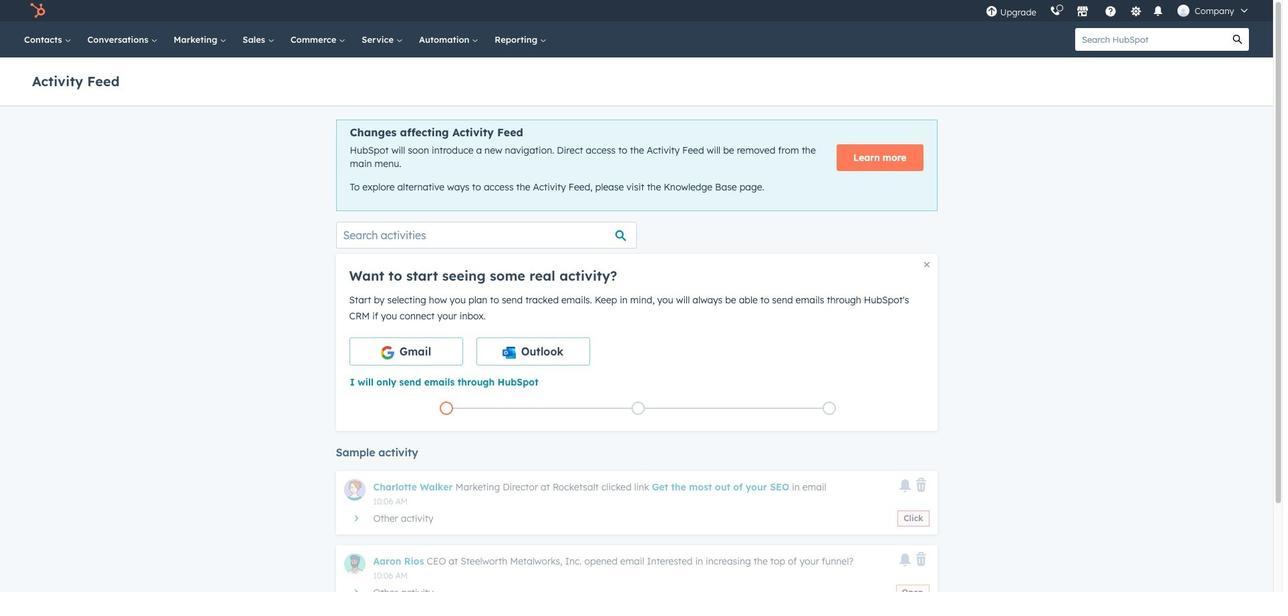 Task type: locate. For each thing, give the bounding box(es) containing it.
None checkbox
[[476, 337, 590, 366]]

menu
[[979, 0, 1258, 21]]

Search HubSpot search field
[[1076, 28, 1227, 51]]

list
[[351, 399, 926, 418]]

close image
[[924, 262, 930, 267]]

Search activities search field
[[336, 222, 637, 249]]

None checkbox
[[349, 337, 463, 366]]



Task type: vqa. For each thing, say whether or not it's contained in the screenshot.
has on the left top
no



Task type: describe. For each thing, give the bounding box(es) containing it.
marketplaces image
[[1077, 6, 1089, 18]]

onboarding.steps.finalstep.title image
[[826, 405, 833, 413]]

onboarding.steps.sendtrackedemailingmail.title image
[[635, 405, 641, 413]]

jacob simon image
[[1178, 5, 1190, 17]]



